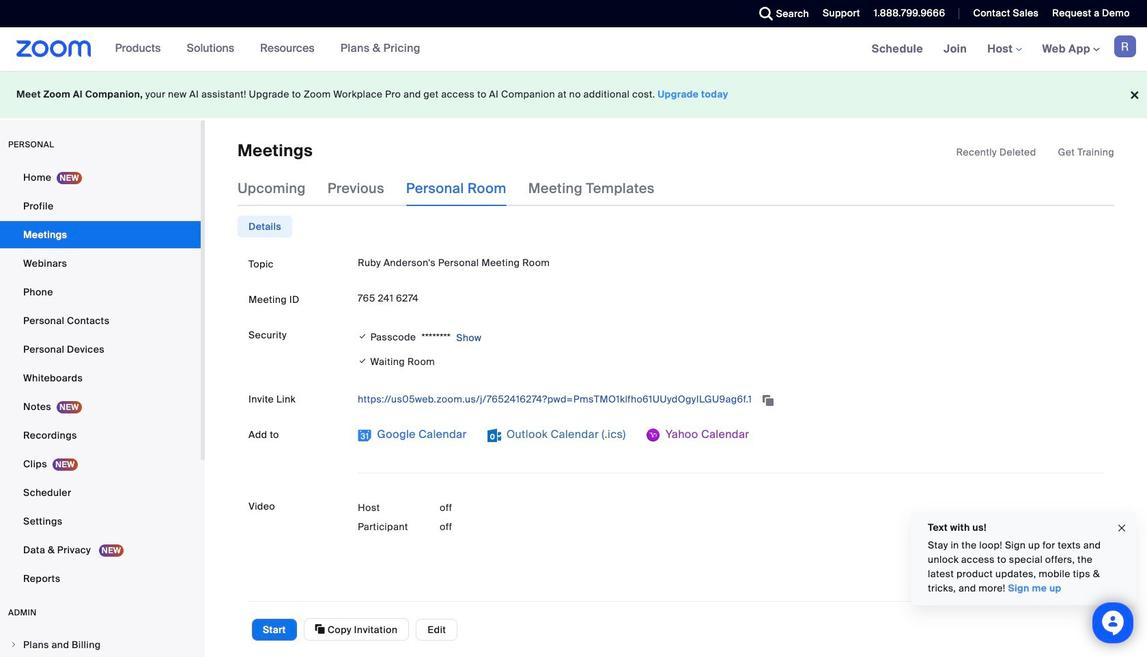 Task type: vqa. For each thing, say whether or not it's contained in the screenshot.
main content element
no



Task type: describe. For each thing, give the bounding box(es) containing it.
right image
[[10, 642, 18, 650]]

1 checked image from the top
[[358, 330, 368, 344]]

add to yahoo calendar image
[[647, 429, 661, 443]]

close image
[[1117, 521, 1128, 537]]

add to outlook calendar (.ics) image
[[488, 429, 501, 443]]

2 checked image from the top
[[358, 355, 368, 369]]



Task type: locate. For each thing, give the bounding box(es) containing it.
checked image
[[358, 330, 368, 344], [358, 355, 368, 369]]

copy image
[[315, 624, 325, 636]]

banner
[[0, 27, 1148, 72]]

1 vertical spatial application
[[358, 389, 1104, 411]]

application
[[957, 146, 1115, 159], [358, 389, 1104, 411]]

personal menu menu
[[0, 164, 201, 594]]

tab
[[238, 216, 292, 238]]

1 vertical spatial checked image
[[358, 355, 368, 369]]

meetings navigation
[[862, 27, 1148, 72]]

product information navigation
[[105, 27, 431, 71]]

add to google calendar image
[[358, 429, 372, 443]]

0 vertical spatial application
[[957, 146, 1115, 159]]

zoom logo image
[[16, 40, 91, 57]]

tab list
[[238, 216, 292, 238]]

profile picture image
[[1115, 36, 1137, 57]]

tabs of meeting tab list
[[238, 171, 677, 207]]

footer
[[0, 71, 1148, 118]]

menu item
[[0, 633, 201, 658]]

0 vertical spatial checked image
[[358, 330, 368, 344]]



